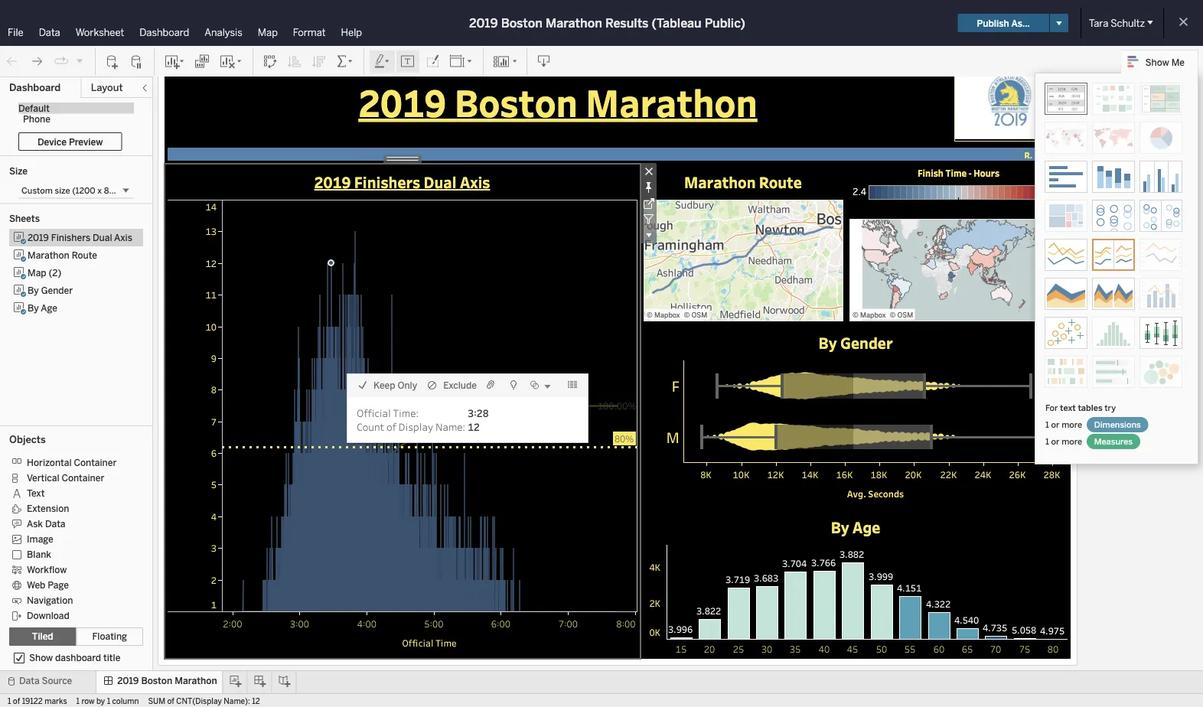 Task type: locate. For each thing, give the bounding box(es) containing it.
0 vertical spatial dashboard
[[139, 26, 189, 38]]

dimensions
[[1094, 419, 1141, 430]]

0 horizontal spatial marathon route
[[28, 249, 97, 261]]

0 horizontal spatial by gender
[[28, 285, 73, 296]]

official
[[357, 406, 391, 420]]

0 vertical spatial show
[[1145, 56, 1169, 68]]

axis
[[460, 172, 490, 192], [114, 232, 132, 243]]

marathon up remove from dashboard image
[[586, 77, 757, 126]]

2019 finishers dual axis
[[314, 172, 490, 192], [28, 232, 132, 243]]

container for horizontal container
[[74, 457, 117, 468]]

of left 19122
[[13, 696, 20, 706]]

keep only
[[373, 380, 417, 391]]

1 horizontal spatial by age
[[831, 517, 880, 537]]

marathon
[[546, 16, 602, 30], [586, 77, 757, 126], [684, 172, 756, 192], [28, 249, 69, 261], [175, 675, 217, 686]]

boston
[[501, 16, 543, 30], [454, 77, 578, 126], [141, 675, 172, 686]]

of right sum
[[167, 696, 174, 706]]

1 vertical spatial recommended image
[[1092, 239, 1135, 271]]

group members image
[[486, 379, 498, 391]]

0 vertical spatial more
[[1062, 419, 1082, 430]]

dashboard up default
[[9, 82, 61, 94]]

1 horizontal spatial 12
[[468, 420, 480, 433]]

1 vertical spatial data
[[45, 518, 65, 529]]

format workbook image
[[425, 54, 440, 69]]

marathon route
[[684, 172, 802, 192], [28, 249, 97, 261]]

©
[[647, 311, 653, 320], [684, 311, 690, 320], [853, 311, 859, 320], [890, 311, 896, 320]]

preview
[[69, 136, 103, 147]]

marathon up cnt(display
[[175, 675, 217, 686]]

of
[[387, 420, 396, 433], [13, 696, 20, 706], [167, 696, 174, 706]]

publish as...
[[977, 17, 1030, 29]]

1 vertical spatial marathon route
[[28, 249, 97, 261]]

0 vertical spatial dual
[[424, 172, 457, 192]]

show down tiled
[[29, 652, 53, 664]]

gender inside list box
[[41, 285, 73, 296]]

1 horizontal spatial dashboard
[[139, 26, 189, 38]]

show
[[1145, 56, 1169, 68], [29, 652, 53, 664]]

by gender
[[28, 285, 73, 296], [818, 333, 893, 353]]

0 horizontal spatial © mapbox © osm
[[647, 311, 707, 320]]

count
[[357, 420, 384, 433]]

osm for 1st © mapbox link from left © osm link
[[691, 311, 707, 320]]

container
[[74, 457, 117, 468], [62, 472, 104, 484]]

count of display name: 12
[[357, 420, 480, 433]]

800)
[[104, 185, 124, 196]]

swap rows and columns image
[[262, 54, 278, 69]]

2 © osm link from the left
[[890, 311, 913, 320]]

1 horizontal spatial show
[[1145, 56, 1169, 68]]

explain data image
[[507, 379, 520, 391]]

1 horizontal spatial by gender
[[818, 333, 893, 353]]

1 vertical spatial container
[[62, 472, 104, 484]]

time
[[946, 167, 967, 179]]

by age inside 2019 boston marathon application
[[831, 517, 880, 537]]

collapse image
[[140, 83, 149, 93]]

tara schultz
[[1089, 17, 1145, 29]]

objects list box
[[9, 450, 143, 623]]

0 vertical spatial by gender
[[28, 285, 73, 296]]

undo image
[[5, 54, 20, 69]]

1 or from the top
[[1051, 419, 1060, 430]]

12 right 'name):'
[[252, 696, 260, 706]]

replay animation image
[[54, 54, 69, 69]]

0 horizontal spatial route
[[72, 249, 97, 261]]

0 horizontal spatial mapbox
[[654, 311, 680, 320]]

data up replay animation icon
[[39, 26, 60, 38]]

schultz
[[1111, 17, 1145, 29]]

1 vertical spatial age
[[853, 517, 880, 537]]

by
[[96, 696, 105, 706]]

1 horizontal spatial route
[[759, 172, 802, 192]]

1
[[1045, 419, 1049, 430], [1045, 436, 1049, 447], [8, 696, 11, 706], [76, 696, 80, 706], [107, 696, 110, 706]]

0 horizontal spatial dashboard
[[9, 82, 61, 94]]

0 horizontal spatial 2019 finishers dual axis
[[28, 232, 132, 243]]

download
[[27, 610, 69, 621]]

2 more from the top
[[1062, 436, 1082, 447]]

12
[[468, 420, 480, 433], [252, 696, 260, 706]]

0 horizontal spatial recommended image
[[1045, 83, 1087, 115]]

0 vertical spatial finishers
[[354, 172, 420, 192]]

keep
[[373, 380, 395, 391]]

0 vertical spatial 2019 finishers dual axis
[[314, 172, 490, 192]]

2019 inside heading
[[358, 77, 446, 126]]

1 horizontal spatial 2019 boston marathon
[[358, 77, 757, 126]]

marathon inside heading
[[586, 77, 757, 126]]

1 horizontal spatial finishers
[[354, 172, 420, 192]]

1 vertical spatial show
[[29, 652, 53, 664]]

dashboard up new worksheet icon
[[139, 26, 189, 38]]

for
[[1045, 403, 1058, 413]]

1 horizontal spatial osm
[[897, 311, 913, 320]]

list box
[[9, 229, 143, 421]]

map for map
[[258, 26, 278, 38]]

horizontal container
[[27, 457, 117, 468]]

2 vertical spatial boston
[[141, 675, 172, 686]]

1 horizontal spatial of
[[167, 696, 174, 706]]

0 vertical spatial data
[[39, 26, 60, 38]]

dashboard
[[139, 26, 189, 38], [9, 82, 61, 94]]

1 vertical spatial 1 or more
[[1045, 436, 1084, 447]]

2019 boston marathon down download icon
[[358, 77, 757, 126]]

time:
[[393, 406, 419, 420]]

data up 19122
[[19, 675, 39, 686]]

12 right the name:
[[468, 420, 480, 433]]

navigation option
[[9, 592, 132, 608]]

0 vertical spatial recommended image
[[1045, 83, 1087, 115]]

1 horizontal spatial mapbox
[[860, 311, 886, 320]]

0 vertical spatial route
[[759, 172, 802, 192]]

r. guevara
[[1024, 149, 1068, 160]]

1 vertical spatial more
[[1062, 436, 1082, 447]]

1 horizontal spatial axis
[[460, 172, 490, 192]]

hide mark labels image
[[400, 54, 416, 69]]

0 vertical spatial 1 or more
[[1045, 419, 1084, 430]]

1 vertical spatial route
[[72, 249, 97, 261]]

0 vertical spatial 2019 boston marathon
[[358, 77, 757, 126]]

replay animation image
[[75, 56, 84, 65]]

1 vertical spatial by age
[[831, 517, 880, 537]]

2019 boston marathon results (tableau public)
[[469, 16, 745, 30]]

show inside button
[[1145, 56, 1169, 68]]

marathon up the map (2)
[[28, 249, 69, 261]]

sum
[[148, 696, 165, 706]]

12 for count of display name: 12
[[468, 420, 480, 433]]

route
[[759, 172, 802, 192], [72, 249, 97, 261]]

show left me on the top right of the page
[[1145, 56, 1169, 68]]

try
[[1105, 403, 1116, 413]]

dual
[[424, 172, 457, 192], [93, 232, 112, 243]]

2019 boston marathon
[[358, 77, 757, 126], [117, 675, 217, 686]]

0 vertical spatial marathon route
[[684, 172, 802, 192]]

marathon right fix width image
[[684, 172, 756, 192]]

marks. press enter to open the view data window.. use arrow keys to navigate data visualization elements. image
[[222, 200, 637, 611], [644, 200, 843, 321], [849, 219, 1068, 321], [683, 360, 1068, 462], [667, 545, 1068, 639]]

map
[[258, 26, 278, 38], [28, 267, 46, 278]]

fix width image
[[641, 179, 657, 195]]

boston down show/hide cards image
[[454, 77, 578, 126]]

3:28
[[468, 406, 489, 420]]

2 mapbox from the left
[[860, 311, 886, 320]]

of right count at the bottom
[[387, 420, 396, 433]]

0 horizontal spatial show
[[29, 652, 53, 664]]

0 vertical spatial gender
[[41, 285, 73, 296]]

© mapbox © osm
[[647, 311, 707, 320], [853, 311, 913, 320]]

2 horizontal spatial of
[[387, 420, 396, 433]]

2019 boston marathon up sum
[[117, 675, 217, 686]]

1 of 19122 marks
[[8, 696, 67, 706]]

0 horizontal spatial by age
[[28, 302, 57, 313]]

container up the "vertical container" option
[[74, 457, 117, 468]]

1 vertical spatial gender
[[840, 333, 893, 353]]

list box containing 2019 finishers dual axis
[[9, 229, 143, 421]]

map left (2)
[[28, 267, 46, 278]]

2 osm from the left
[[897, 311, 913, 320]]

1 horizontal spatial © mapbox © osm
[[853, 311, 913, 320]]

show/hide cards image
[[493, 54, 517, 69]]

1 horizontal spatial © osm link
[[890, 311, 913, 320]]

1 horizontal spatial map
[[258, 26, 278, 38]]

osm for © osm link corresponding to 1st © mapbox link from right
[[897, 311, 913, 320]]

0 horizontal spatial 2019 boston marathon
[[117, 675, 217, 686]]

(2)
[[49, 267, 61, 278]]

1 row by 1 column
[[76, 696, 139, 706]]

cnt(display
[[176, 696, 222, 706]]

only
[[398, 380, 417, 391]]

0 horizontal spatial 12
[[252, 696, 260, 706]]

recommended image
[[1045, 83, 1087, 115], [1092, 239, 1135, 271]]

1 vertical spatial by gender
[[818, 333, 893, 353]]

of for display
[[387, 420, 396, 433]]

0 horizontal spatial axis
[[114, 232, 132, 243]]

0 horizontal spatial age
[[41, 302, 57, 313]]

boston up sum
[[141, 675, 172, 686]]

2019 boston marathon inside heading
[[358, 77, 757, 126]]

default phone
[[18, 103, 50, 125]]

3 © from the left
[[853, 311, 859, 320]]

0 horizontal spatial © mapbox link
[[647, 311, 680, 320]]

1 horizontal spatial 2019 finishers dual axis
[[314, 172, 490, 192]]

2 or from the top
[[1051, 436, 1060, 447]]

1 vertical spatial 2019 boston marathon
[[117, 675, 217, 686]]

0 horizontal spatial gender
[[41, 285, 73, 296]]

1 vertical spatial boston
[[454, 77, 578, 126]]

2 1 or more from the top
[[1045, 436, 1084, 447]]

0 horizontal spatial finishers
[[51, 232, 90, 243]]

1 1 or more from the top
[[1045, 419, 1084, 430]]

container down the horizontal container
[[62, 472, 104, 484]]

1 more from the top
[[1062, 419, 1082, 430]]

2019 finishers dual axis inside 2019 boston marathon application
[[314, 172, 490, 192]]

1 horizontal spatial marathon route
[[684, 172, 802, 192]]

marathon route inside 2019 boston marathon application
[[684, 172, 802, 192]]

1 horizontal spatial age
[[853, 517, 880, 537]]

more for measures
[[1062, 436, 1082, 447]]

0 horizontal spatial map
[[28, 267, 46, 278]]

custom size (1200 x 800)
[[21, 185, 124, 196]]

2 vertical spatial data
[[19, 675, 39, 686]]

age
[[41, 302, 57, 313], [853, 517, 880, 537]]

map up swap rows and columns image
[[258, 26, 278, 38]]

device preview
[[37, 136, 103, 147]]

by age
[[28, 302, 57, 313], [831, 517, 880, 537]]

sort ascending image
[[287, 54, 302, 69]]

workflow option
[[9, 562, 132, 577]]

1 vertical spatial 12
[[252, 696, 260, 706]]

0 horizontal spatial osm
[[691, 311, 707, 320]]

1 vertical spatial map
[[28, 267, 46, 278]]

route inside 2019 boston marathon application
[[759, 172, 802, 192]]

© osm link
[[684, 311, 707, 320], [890, 311, 913, 320]]

1 vertical spatial finishers
[[51, 232, 90, 243]]

0 vertical spatial axis
[[460, 172, 490, 192]]

0 horizontal spatial dual
[[93, 232, 112, 243]]

-
[[969, 167, 972, 179]]

map for map (2)
[[28, 267, 46, 278]]

tara
[[1089, 17, 1108, 29]]

1 horizontal spatial gender
[[840, 333, 893, 353]]

2019 boston marathon application
[[153, 52, 1202, 669]]

text
[[1060, 403, 1076, 413]]

boston inside heading
[[454, 77, 578, 126]]

0 vertical spatial or
[[1051, 419, 1060, 430]]

0 vertical spatial container
[[74, 457, 117, 468]]

0 vertical spatial map
[[258, 26, 278, 38]]

1 horizontal spatial © mapbox link
[[853, 311, 886, 320]]

1 horizontal spatial dual
[[424, 172, 457, 192]]

marks. press enter to open the view data window.. use arrow keys to navigate data visualization elements. image for by gender
[[683, 360, 1068, 462]]

pause auto updates image
[[129, 54, 145, 69]]

vertical
[[27, 472, 59, 484]]

1 vertical spatial axis
[[114, 232, 132, 243]]

boston up show/hide cards image
[[501, 16, 543, 30]]

1 horizontal spatial recommended image
[[1092, 239, 1135, 271]]

1 © osm link from the left
[[684, 311, 707, 320]]

web page option
[[9, 577, 132, 592]]

1 vertical spatial or
[[1051, 436, 1060, 447]]

sort descending image
[[311, 54, 327, 69]]

0 horizontal spatial of
[[13, 696, 20, 706]]

0 vertical spatial 12
[[468, 420, 480, 433]]

1 osm from the left
[[691, 311, 707, 320]]

0 horizontal spatial © osm link
[[684, 311, 707, 320]]

data down extension
[[45, 518, 65, 529]]



Task type: describe. For each thing, give the bounding box(es) containing it.
marks. press enter to open the view data window.. use arrow keys to navigate data visualization elements. image for 2019 finishers dual axis
[[222, 200, 637, 611]]

go to sheet image
[[641, 195, 657, 211]]

2 © mapbox link from the left
[[853, 311, 886, 320]]

exclude
[[443, 380, 477, 391]]

image
[[27, 534, 53, 545]]

or for measures
[[1051, 436, 1060, 447]]

source
[[42, 675, 72, 686]]

show dashboard title
[[29, 652, 120, 664]]

data inside option
[[45, 518, 65, 529]]

page
[[48, 580, 69, 591]]

duplicate image
[[194, 54, 210, 69]]

tables
[[1078, 403, 1103, 413]]

device
[[37, 136, 67, 147]]

file
[[8, 26, 23, 38]]

extension
[[27, 503, 69, 514]]

for text tables try
[[1045, 403, 1116, 413]]

togglestate option group
[[9, 628, 143, 646]]

size
[[55, 185, 70, 196]]

totals image
[[336, 54, 354, 69]]

1 © mapbox link from the left
[[647, 311, 680, 320]]

blank
[[27, 549, 51, 560]]

workflow
[[27, 564, 67, 575]]

data for data source
[[19, 675, 39, 686]]

more options image
[[641, 227, 657, 243]]

show me
[[1145, 56, 1185, 68]]

ask data option
[[9, 516, 132, 531]]

2 © from the left
[[684, 311, 690, 320]]

device preview button
[[18, 132, 122, 151]]

tiled
[[32, 631, 53, 642]]

highlight image
[[373, 54, 391, 69]]

1 vertical spatial 2019 finishers dual axis
[[28, 232, 132, 243]]

finish time - hours
[[918, 167, 1000, 179]]

exclude button
[[422, 374, 481, 396]]

show me button
[[1121, 50, 1198, 73]]

0 vertical spatial age
[[41, 302, 57, 313]]

1 mapbox from the left
[[654, 311, 680, 320]]

19122
[[22, 696, 43, 706]]

by gender inside 2019 boston marathon application
[[818, 333, 893, 353]]

marks
[[45, 696, 67, 706]]

as...
[[1011, 17, 1030, 29]]

image image
[[955, 65, 1067, 139]]

(1200
[[72, 185, 95, 196]]

of for 19122
[[13, 696, 20, 706]]

finishers inside 2019 boston marathon application
[[354, 172, 420, 192]]

default
[[18, 103, 50, 114]]

results
[[605, 16, 649, 30]]

more for dimensions
[[1062, 419, 1082, 430]]

axis inside 2019 boston marathon application
[[460, 172, 490, 192]]

new data source image
[[105, 54, 120, 69]]

ask data
[[27, 518, 65, 529]]

1 vertical spatial dashboard
[[9, 82, 61, 94]]

1 or more for measures
[[1045, 436, 1084, 447]]

hours
[[974, 167, 1000, 179]]

sum of cnt(display name): 12
[[148, 696, 260, 706]]

phone
[[23, 114, 50, 125]]

x
[[97, 185, 102, 196]]

help
[[341, 26, 362, 38]]

new worksheet image
[[164, 54, 185, 69]]

download option
[[9, 608, 132, 623]]

2019 inside list box
[[28, 232, 49, 243]]

clear sheet image
[[219, 54, 243, 69]]

web page
[[27, 580, 69, 591]]

image option
[[9, 531, 132, 546]]

marks. press enter to open the view data window.. use arrow keys to navigate data visualization elements. image for by age
[[667, 545, 1068, 639]]

format
[[293, 26, 326, 38]]

sheets
[[9, 213, 40, 224]]

© osm link for 1st © mapbox link from right
[[890, 311, 913, 320]]

1 © mapbox © osm from the left
[[647, 311, 707, 320]]

worksheet
[[76, 26, 124, 38]]

size
[[9, 165, 28, 176]]

official time:
[[357, 406, 419, 420]]

2019 boston marathon heading
[[168, 62, 948, 142]]

keep only button
[[352, 374, 422, 396]]

display
[[398, 420, 433, 433]]

navigation
[[27, 595, 73, 606]]

use as filter image
[[641, 211, 657, 227]]

text option
[[9, 485, 132, 501]]

12 for sum of cnt(display name): 12
[[252, 696, 260, 706]]

horizontal
[[27, 457, 72, 468]]

name):
[[224, 696, 250, 706]]

layout
[[91, 82, 123, 94]]

redo image
[[29, 54, 44, 69]]

custom
[[21, 185, 53, 196]]

web
[[27, 580, 45, 591]]

5.1
[[1050, 185, 1064, 197]]

me
[[1171, 56, 1185, 68]]

1 vertical spatial dual
[[93, 232, 112, 243]]

fit image
[[449, 54, 474, 69]]

blank option
[[9, 546, 132, 562]]

text
[[27, 488, 45, 499]]

of for cnt(display
[[167, 696, 174, 706]]

data for data
[[39, 26, 60, 38]]

dual inside 2019 boston marathon application
[[424, 172, 457, 192]]

dashboard
[[55, 652, 101, 664]]

2.4
[[853, 185, 866, 197]]

or for dimensions
[[1051, 419, 1060, 430]]

4 © from the left
[[890, 311, 896, 320]]

gender inside 2019 boston marathon application
[[840, 333, 893, 353]]

publish as... button
[[958, 14, 1049, 32]]

extension option
[[9, 501, 132, 516]]

column
[[112, 696, 139, 706]]

data source
[[19, 675, 72, 686]]

row
[[81, 696, 95, 706]]

2 © mapbox © osm from the left
[[853, 311, 913, 320]]

objects
[[9, 433, 46, 445]]

view data... image
[[566, 379, 578, 391]]

horizontal container option
[[9, 455, 132, 470]]

analysis
[[205, 26, 242, 38]]

vertical container option
[[9, 470, 132, 485]]

(tableau
[[652, 16, 702, 30]]

finish
[[918, 167, 944, 179]]

title
[[103, 652, 120, 664]]

remove from dashboard image
[[641, 163, 657, 179]]

public)
[[705, 16, 745, 30]]

1 or more for dimensions
[[1045, 419, 1084, 430]]

vertical container
[[27, 472, 104, 484]]

marathon up download icon
[[546, 16, 602, 30]]

map (2)
[[28, 267, 61, 278]]

guevara
[[1034, 149, 1068, 160]]

age inside 2019 boston marathon application
[[853, 517, 880, 537]]

ask
[[27, 518, 43, 529]]

download image
[[536, 54, 552, 69]]

publish
[[977, 17, 1009, 29]]

© osm link for 1st © mapbox link from left
[[684, 311, 707, 320]]

show for show me
[[1145, 56, 1169, 68]]

show for show dashboard title
[[29, 652, 53, 664]]

1 © from the left
[[647, 311, 653, 320]]

r.
[[1024, 149, 1032, 160]]

floating
[[92, 631, 127, 642]]

name:
[[435, 420, 465, 433]]

0 vertical spatial by age
[[28, 302, 57, 313]]

0 vertical spatial boston
[[501, 16, 543, 30]]

container for vertical container
[[62, 472, 104, 484]]



Task type: vqa. For each thing, say whether or not it's contained in the screenshot.
2019 within Heading
yes



